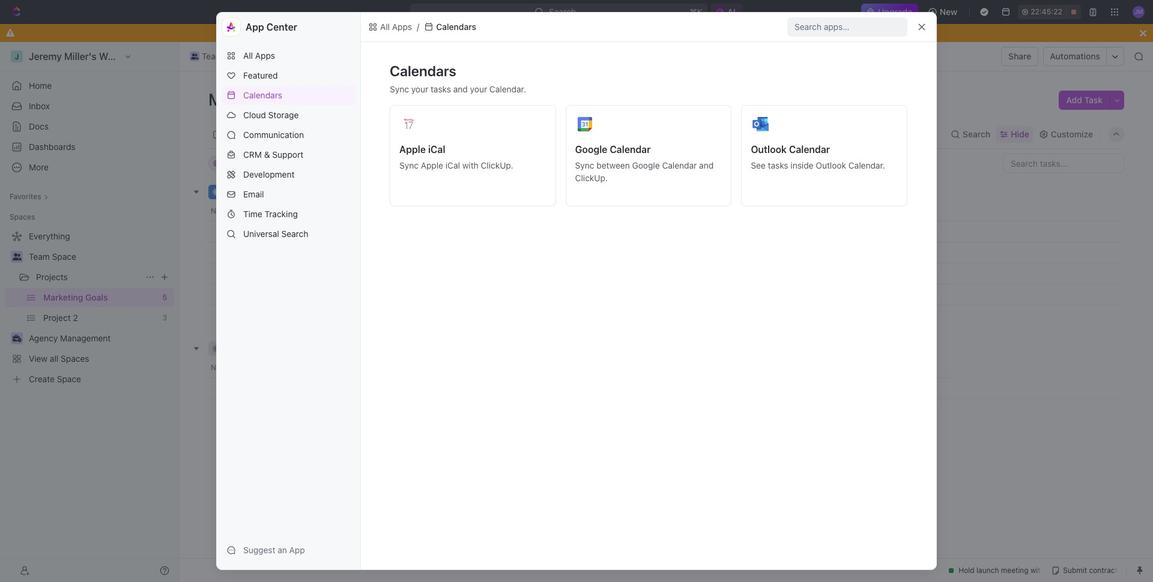 Task type: locate. For each thing, give the bounding box(es) containing it.
ical
[[428, 144, 445, 155], [446, 160, 460, 171]]

/ up 'featured'
[[255, 51, 257, 61]]

all apps right l_lxf image
[[380, 22, 412, 32]]

0 vertical spatial search
[[963, 129, 991, 139]]

marketing goals up cloud storage
[[208, 90, 336, 109]]

1 horizontal spatial team space
[[202, 51, 249, 61]]

your up table
[[411, 84, 429, 94]]

calendars right l_lxf icon
[[436, 22, 476, 32]]

1 vertical spatial apple
[[421, 160, 443, 171]]

1 horizontal spatial goals
[[374, 51, 396, 61]]

0 horizontal spatial all apps
[[243, 50, 275, 61]]

0 horizontal spatial tasks
[[431, 84, 451, 94]]

0 horizontal spatial apps
[[255, 50, 275, 61]]

cloud storage
[[243, 110, 299, 120]]

marketing goals down l_lxf image
[[331, 51, 396, 61]]

1 vertical spatial user group image
[[12, 254, 21, 261]]

0 horizontal spatial app
[[246, 22, 264, 32]]

0 horizontal spatial projects link
[[36, 268, 141, 287]]

1 horizontal spatial your
[[470, 84, 487, 94]]

tasks for calendars
[[431, 84, 451, 94]]

0 horizontal spatial search
[[281, 229, 308, 239]]

calendar. for outlook
[[849, 160, 886, 171]]

1 horizontal spatial user group image
[[191, 53, 198, 59]]

calendars dialog
[[216, 12, 937, 571]]

support
[[272, 150, 304, 160]]

calendar link
[[304, 126, 342, 143]]

1 vertical spatial hide
[[510, 159, 526, 168]]

sync left between
[[575, 160, 595, 171]]

all apps up 'featured'
[[243, 50, 275, 61]]

1 horizontal spatial marketing
[[331, 51, 371, 61]]

in progress
[[224, 187, 273, 196]]

space
[[225, 51, 249, 61], [52, 252, 76, 262]]

hide right with
[[510, 159, 526, 168]]

0 horizontal spatial hide
[[510, 159, 526, 168]]

0 horizontal spatial user group image
[[12, 254, 21, 261]]

all apps for the bottom all apps link
[[243, 50, 275, 61]]

1 vertical spatial all apps
[[243, 50, 275, 61]]

team space link
[[187, 49, 252, 64], [29, 248, 172, 267]]

1 vertical spatial goals
[[289, 90, 333, 109]]

0 horizontal spatial outlook
[[751, 144, 787, 155]]

projects link inside tree
[[36, 268, 141, 287]]

1 horizontal spatial space
[[225, 51, 249, 61]]

goals up storage
[[289, 90, 333, 109]]

suggest
[[243, 546, 275, 556]]

1 vertical spatial projects link
[[36, 268, 141, 287]]

ical down table
[[428, 144, 445, 155]]

calendars down 'featured'
[[243, 90, 282, 100]]

your down you
[[470, 84, 487, 94]]

goals down l_lxf image
[[374, 51, 396, 61]]

/ left l_lxf icon
[[417, 22, 420, 32]]

clickup.
[[481, 160, 514, 171], [575, 173, 608, 183]]

1 horizontal spatial clickup.
[[575, 173, 608, 183]]

1 horizontal spatial all
[[380, 22, 390, 32]]

0 vertical spatial and
[[454, 84, 468, 94]]

1 vertical spatial space
[[52, 252, 76, 262]]

inbox
[[29, 101, 50, 111]]

0 vertical spatial user group image
[[191, 53, 198, 59]]

universal search link
[[222, 225, 356, 244]]

1 vertical spatial google
[[632, 160, 660, 171]]

0 vertical spatial /
[[417, 22, 420, 32]]

share
[[1009, 51, 1032, 61]]

sidebar navigation
[[0, 42, 180, 583]]

tree
[[5, 227, 174, 389]]

0 horizontal spatial all apps link
[[222, 46, 356, 65]]

/
[[417, 22, 420, 32], [255, 51, 257, 61]]

apps for the bottom all apps link
[[255, 50, 275, 61]]

tasks
[[431, 84, 451, 94], [768, 160, 789, 171]]

1 vertical spatial team space
[[29, 252, 76, 262]]

search inside calendars dialog
[[281, 229, 308, 239]]

google right between
[[632, 160, 660, 171]]

tree inside sidebar navigation
[[5, 227, 174, 389]]

0 vertical spatial tasks
[[431, 84, 451, 94]]

calendars
[[436, 22, 476, 32], [390, 62, 456, 79], [243, 90, 282, 100]]

1 vertical spatial projects
[[36, 272, 68, 282]]

0 vertical spatial space
[[225, 51, 249, 61]]

outlook up see
[[751, 144, 787, 155]]

apple down table "link"
[[400, 144, 426, 155]]

0 horizontal spatial calendar.
[[490, 84, 526, 94]]

0 vertical spatial clickup.
[[481, 160, 514, 171]]

all for rightmost all apps link
[[380, 22, 390, 32]]

0 vertical spatial app
[[246, 22, 264, 32]]

1 vertical spatial tasks
[[768, 160, 789, 171]]

0 horizontal spatial marketing
[[208, 90, 285, 109]]

all apps link left l_lxf icon
[[366, 20, 415, 34]]

sync inside google calendar sync between google calendar and clickup.
[[575, 160, 595, 171]]

0 horizontal spatial clickup.
[[481, 160, 514, 171]]

1 vertical spatial calendars
[[390, 62, 456, 79]]

1 vertical spatial calendar.
[[849, 160, 886, 171]]

app right an at the left bottom of page
[[289, 546, 305, 556]]

team space up 'featured'
[[202, 51, 249, 61]]

sync down table "link"
[[400, 160, 419, 171]]

team
[[202, 51, 223, 61], [29, 252, 50, 262]]

/ inside calendars dialog
[[417, 22, 420, 32]]

customize
[[1051, 129, 1094, 139]]

1 vertical spatial app
[[289, 546, 305, 556]]

/ for all apps
[[417, 22, 420, 32]]

1 horizontal spatial all apps
[[380, 22, 412, 32]]

add task button
[[1060, 91, 1110, 110]]

0 vertical spatial team
[[202, 51, 223, 61]]

1 vertical spatial apps
[[255, 50, 275, 61]]

tasks down do
[[431, 84, 451, 94]]

tree containing team space
[[5, 227, 174, 389]]

clickup. down between
[[575, 173, 608, 183]]

do
[[449, 28, 460, 38]]

do you want to enable browser notifications?
[[449, 28, 630, 38]]

app left the center
[[246, 22, 264, 32]]

user group image
[[191, 53, 198, 59], [12, 254, 21, 261]]

0 horizontal spatial space
[[52, 252, 76, 262]]

1 horizontal spatial tasks
[[768, 160, 789, 171]]

all apps link up featured link
[[222, 46, 356, 65]]

calendar. inside calendars sync your tasks and your calendar.
[[490, 84, 526, 94]]

sync inside apple ical sync apple ical with clickup.
[[400, 160, 419, 171]]

0 horizontal spatial /
[[255, 51, 257, 61]]

1 horizontal spatial hide
[[1011, 129, 1030, 139]]

1 vertical spatial clickup.
[[575, 173, 608, 183]]

&
[[264, 150, 270, 160]]

sync for google
[[575, 160, 595, 171]]

cloud storage link
[[222, 106, 356, 125]]

l_lxf image
[[368, 22, 378, 32]]

0 horizontal spatial projects
[[36, 272, 68, 282]]

apple
[[400, 144, 426, 155], [421, 160, 443, 171]]

projects link
[[259, 49, 309, 64], [36, 268, 141, 287]]

0 horizontal spatial and
[[454, 84, 468, 94]]

1 vertical spatial all apps link
[[222, 46, 356, 65]]

0 vertical spatial outlook
[[751, 144, 787, 155]]

tasks inside calendars sync your tasks and your calendar.
[[431, 84, 451, 94]]

0 vertical spatial google
[[575, 144, 608, 155]]

to
[[501, 28, 509, 38]]

0 vertical spatial projects
[[275, 51, 306, 61]]

0 horizontal spatial team space link
[[29, 248, 172, 267]]

0 vertical spatial projects link
[[259, 49, 309, 64]]

2 vertical spatial calendars
[[243, 90, 282, 100]]

0 vertical spatial all apps
[[380, 22, 412, 32]]

hide
[[1011, 129, 1030, 139], [510, 159, 526, 168]]

sync up table "link"
[[390, 84, 409, 94]]

marketing goals inside the 'marketing goals' link
[[331, 51, 396, 61]]

1 vertical spatial and
[[699, 160, 714, 171]]

1 horizontal spatial google
[[632, 160, 660, 171]]

calendars link
[[222, 86, 356, 105]]

0 vertical spatial apps
[[392, 22, 412, 32]]

notifications?
[[574, 28, 628, 38]]

search left hide dropdown button
[[963, 129, 991, 139]]

1 horizontal spatial all apps link
[[366, 20, 415, 34]]

search down time tracking link
[[281, 229, 308, 239]]

app
[[246, 22, 264, 32], [289, 546, 305, 556]]

all up 'featured'
[[243, 50, 253, 61]]

1 your from the left
[[411, 84, 429, 94]]

team space down spaces
[[29, 252, 76, 262]]

marketing
[[331, 51, 371, 61], [208, 90, 285, 109]]

google up between
[[575, 144, 608, 155]]

automations button
[[1044, 47, 1107, 65]]

all apps
[[380, 22, 412, 32], [243, 50, 275, 61]]

all right l_lxf image
[[380, 22, 390, 32]]

1 vertical spatial all
[[243, 50, 253, 61]]

you
[[463, 28, 477, 38]]

storage
[[268, 110, 299, 120]]

apps
[[392, 22, 412, 32], [255, 50, 275, 61]]

calendars sync your tasks and your calendar.
[[390, 62, 526, 94]]

an
[[278, 546, 287, 556]]

list
[[270, 129, 284, 139]]

clickup. right with
[[481, 160, 514, 171]]

Search apps… field
[[795, 20, 903, 34]]

1 horizontal spatial /
[[417, 22, 420, 32]]

0 vertical spatial all apps link
[[366, 20, 415, 34]]

0 vertical spatial calendar.
[[490, 84, 526, 94]]

calendar
[[307, 129, 342, 139], [610, 144, 651, 155], [789, 144, 830, 155], [662, 160, 697, 171]]

suggest an app
[[243, 546, 305, 556]]

1 vertical spatial /
[[255, 51, 257, 61]]

0 horizontal spatial team
[[29, 252, 50, 262]]

and inside google calendar sync between google calendar and clickup.
[[699, 160, 714, 171]]

1 horizontal spatial projects
[[275, 51, 306, 61]]

1 vertical spatial search
[[281, 229, 308, 239]]

sync inside calendars sync your tasks and your calendar.
[[390, 84, 409, 94]]

marketing goals
[[331, 51, 396, 61], [208, 90, 336, 109]]

enable
[[511, 28, 538, 38]]

home link
[[5, 76, 174, 96]]

tasks right see
[[768, 160, 789, 171]]

weekly schedule link
[[239, 223, 416, 241]]

tasks inside outlook calendar see tasks inside outlook calendar.
[[768, 160, 789, 171]]

2 your from the left
[[470, 84, 487, 94]]

1 horizontal spatial and
[[699, 160, 714, 171]]

team space
[[202, 51, 249, 61], [29, 252, 76, 262]]

1 horizontal spatial calendar.
[[849, 160, 886, 171]]

0 vertical spatial marketing
[[331, 51, 371, 61]]

1 vertical spatial team space link
[[29, 248, 172, 267]]

1 horizontal spatial outlook
[[816, 160, 847, 171]]

marketing up cloud at the left top
[[208, 90, 285, 109]]

and left see
[[699, 160, 714, 171]]

projects
[[275, 51, 306, 61], [36, 272, 68, 282]]

1 vertical spatial outlook
[[816, 160, 847, 171]]

google
[[575, 144, 608, 155], [632, 160, 660, 171]]

0 vertical spatial hide
[[1011, 129, 1030, 139]]

0 vertical spatial team space link
[[187, 49, 252, 64]]

hide left customize button
[[1011, 129, 1030, 139]]

schedule
[[273, 227, 310, 237]]

apps up 'featured'
[[255, 50, 275, 61]]

apple ical sync apple ical with clickup.
[[400, 144, 514, 171]]

crm & support link
[[222, 145, 356, 165]]

spaces
[[10, 213, 35, 222]]

0 vertical spatial marketing goals
[[331, 51, 396, 61]]

1 horizontal spatial app
[[289, 546, 305, 556]]

calendar. inside outlook calendar see tasks inside outlook calendar.
[[849, 160, 886, 171]]

tracking
[[265, 209, 298, 219]]

0 vertical spatial all
[[380, 22, 390, 32]]

apple down table
[[421, 160, 443, 171]]

calendar inside 'link'
[[307, 129, 342, 139]]

upgrade
[[878, 7, 913, 17]]

apps left l_lxf icon
[[392, 22, 412, 32]]

1 horizontal spatial team space link
[[187, 49, 252, 64]]

1 horizontal spatial apps
[[392, 22, 412, 32]]

and down do
[[454, 84, 468, 94]]

marketing down l_lxf image
[[331, 51, 371, 61]]

0 horizontal spatial all
[[243, 50, 253, 61]]

ical left with
[[446, 160, 460, 171]]

calendars down l_lxf icon
[[390, 62, 456, 79]]

outlook right inside
[[816, 160, 847, 171]]

clickup. inside apple ical sync apple ical with clickup.
[[481, 160, 514, 171]]

goals
[[374, 51, 396, 61], [289, 90, 333, 109]]

time tracking link
[[222, 205, 356, 224]]

user group image inside team space link
[[191, 53, 198, 59]]

cloud
[[243, 110, 266, 120]]

1 vertical spatial team
[[29, 252, 50, 262]]

1 horizontal spatial search
[[963, 129, 991, 139]]

0 horizontal spatial team space
[[29, 252, 76, 262]]



Task type: vqa. For each thing, say whether or not it's contained in the screenshot.
want
yes



Task type: describe. For each thing, give the bounding box(es) containing it.
see
[[751, 160, 766, 171]]

board link
[[222, 126, 248, 143]]

docs link
[[5, 117, 174, 136]]

hide button
[[505, 156, 531, 171]]

crm & support
[[243, 150, 304, 160]]

add task
[[1067, 95, 1103, 105]]

tasks for outlook
[[768, 160, 789, 171]]

new
[[940, 7, 958, 17]]

table
[[409, 129, 430, 139]]

1 vertical spatial ical
[[446, 160, 460, 171]]

center
[[267, 22, 297, 32]]

dashboards
[[29, 142, 75, 152]]

email link
[[222, 185, 356, 204]]

favorites
[[10, 192, 41, 201]]

apps for rightmost all apps link
[[392, 22, 412, 32]]

app center
[[246, 22, 297, 32]]

1 horizontal spatial projects link
[[259, 49, 309, 64]]

home
[[29, 81, 52, 91]]

22:45:22
[[1031, 7, 1063, 16]]

want
[[479, 28, 499, 38]]

Search tasks... text field
[[1004, 154, 1124, 172]]

⌘k
[[690, 7, 703, 17]]

search button
[[948, 126, 994, 143]]

universal
[[243, 229, 279, 239]]

user group image inside sidebar navigation
[[12, 254, 21, 261]]

crm
[[243, 150, 262, 160]]

weekly
[[242, 227, 271, 237]]

0 vertical spatial goals
[[374, 51, 396, 61]]

0 vertical spatial calendars
[[436, 22, 476, 32]]

and inside calendars sync your tasks and your calendar.
[[454, 84, 468, 94]]

all apps for rightmost all apps link
[[380, 22, 412, 32]]

with
[[462, 160, 479, 171]]

hide inside button
[[510, 159, 526, 168]]

clickup. inside google calendar sync between google calendar and clickup.
[[575, 173, 608, 183]]

list link
[[267, 126, 284, 143]]

calendars inside calendars sync your tasks and your calendar.
[[390, 62, 456, 79]]

search inside button
[[963, 129, 991, 139]]

table link
[[406, 126, 430, 143]]

favorites button
[[5, 190, 53, 204]]

l_lxf image
[[424, 22, 434, 32]]

hide button
[[997, 126, 1033, 143]]

calendar inside outlook calendar see tasks inside outlook calendar.
[[789, 144, 830, 155]]

/ for team space
[[255, 51, 257, 61]]

add
[[1067, 95, 1083, 105]]

22:45:22 button
[[1019, 5, 1081, 19]]

search...
[[549, 7, 584, 17]]

time
[[243, 209, 262, 219]]

customize button
[[1036, 126, 1097, 143]]

development
[[243, 169, 295, 180]]

team space inside sidebar navigation
[[29, 252, 76, 262]]

docs
[[29, 121, 49, 132]]

1 vertical spatial marketing
[[208, 90, 285, 109]]

0 vertical spatial team space
[[202, 51, 249, 61]]

task
[[1085, 95, 1103, 105]]

calendar. for calendars
[[490, 84, 526, 94]]

weekly schedule
[[242, 227, 310, 237]]

automations
[[1050, 51, 1101, 61]]

0 horizontal spatial google
[[575, 144, 608, 155]]

dashboards link
[[5, 138, 174, 157]]

app inside suggest an app button
[[289, 546, 305, 556]]

google calendar sync between google calendar and clickup.
[[575, 144, 714, 183]]

universal search
[[243, 229, 308, 239]]

featured
[[243, 70, 278, 81]]

communication link
[[222, 126, 356, 145]]

share button
[[1002, 47, 1039, 66]]

0 horizontal spatial goals
[[289, 90, 333, 109]]

email
[[243, 189, 264, 199]]

0 vertical spatial ical
[[428, 144, 445, 155]]

browser
[[540, 28, 572, 38]]

team inside sidebar navigation
[[29, 252, 50, 262]]

1 vertical spatial marketing goals
[[208, 90, 336, 109]]

board
[[224, 129, 248, 139]]

featured link
[[222, 66, 356, 85]]

inside
[[791, 160, 814, 171]]

projects inside sidebar navigation
[[36, 272, 68, 282]]

suggest an app button
[[222, 541, 356, 561]]

development link
[[222, 165, 356, 184]]

time tracking
[[243, 209, 298, 219]]

progress
[[234, 187, 273, 196]]

all for the bottom all apps link
[[243, 50, 253, 61]]

sync for apple
[[400, 160, 419, 171]]

space inside sidebar navigation
[[52, 252, 76, 262]]

inbox link
[[5, 97, 174, 116]]

marketing goals link
[[316, 49, 399, 64]]

0 vertical spatial apple
[[400, 144, 426, 155]]

communication
[[243, 130, 304, 140]]

new button
[[923, 2, 965, 22]]

upgrade link
[[861, 4, 919, 20]]

between
[[597, 160, 630, 171]]

hide inside dropdown button
[[1011, 129, 1030, 139]]

1 horizontal spatial team
[[202, 51, 223, 61]]

in
[[224, 187, 232, 196]]

outlook calendar see tasks inside outlook calendar.
[[751, 144, 886, 171]]



